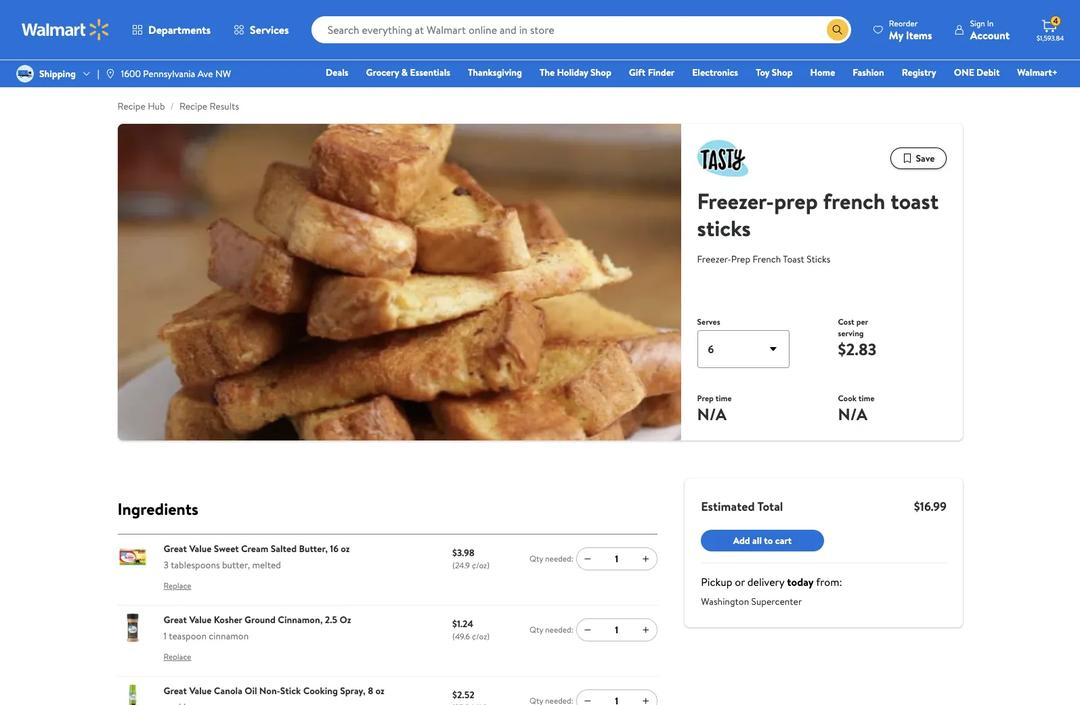 Task type: locate. For each thing, give the bounding box(es) containing it.
value up the tablespoons
[[189, 543, 212, 556]]

 image
[[105, 68, 116, 79]]

oil
[[245, 685, 257, 699]]

1 n/a from the left
[[697, 403, 727, 426]]

needed:
[[545, 554, 574, 565], [545, 625, 574, 636]]

1 vertical spatial prep
[[697, 393, 714, 404]]

1 needed: from the top
[[545, 554, 574, 565]]

tablespoons
[[171, 559, 220, 573]]

needed: left decrease quantity great value kosher ground cinnamon, 2.5 oz-count, current quantity 1 image
[[545, 625, 574, 636]]

1 ¢/oz) from the top
[[472, 560, 490, 572]]

1 vertical spatial qty
[[530, 625, 543, 636]]

0 horizontal spatial time
[[716, 393, 732, 404]]

1 right decrease quantity great value sweet cream salted butter, 16 oz-count, current quantity 1 "icon"
[[615, 553, 619, 566]]

great value kosher ground cinnamon, 2.5 oz 1 teaspoon cinnamon
[[164, 614, 351, 644]]

butter,
[[299, 543, 328, 556]]

shipping
[[39, 67, 76, 81]]

results
[[210, 100, 239, 113]]

2 great from the top
[[164, 614, 187, 627]]

melted
[[252, 559, 281, 573]]

cream
[[241, 543, 268, 556]]

¢/oz) right (49.6
[[472, 632, 490, 643]]

freezer-
[[697, 186, 774, 216], [697, 253, 731, 266]]

qty for $1.24
[[530, 625, 543, 636]]

freezer-prep french toast sticks image
[[118, 124, 681, 441]]

n/a for prep time n/a
[[697, 403, 727, 426]]

grocery & essentials link
[[360, 65, 457, 80]]

one debit
[[954, 66, 1000, 79]]

decrease quantity great value kosher ground cinnamon, 2.5 oz-count, current quantity 1 image
[[582, 625, 593, 636]]

great value kosher ground cinnamon, 2.5 oz image
[[118, 614, 147, 644]]

time
[[716, 393, 732, 404], [859, 393, 875, 404]]

3
[[164, 559, 169, 573]]

1 replace button from the top
[[164, 576, 191, 598]]

shop right toy
[[772, 66, 793, 79]]

0 vertical spatial replace
[[164, 581, 191, 592]]

replace button for teaspoon
[[164, 647, 191, 669]]

0 horizontal spatial shop
[[591, 66, 612, 79]]

oz right "16"
[[341, 543, 350, 556]]

2 shop from the left
[[772, 66, 793, 79]]

add
[[733, 534, 750, 548]]

freezer- down sticks
[[697, 253, 731, 266]]

sticks
[[807, 253, 831, 266]]

great value canola oil non-stick cooking spray, 8 oz image
[[118, 685, 147, 706]]

1 value from the top
[[189, 543, 212, 556]]

2 n/a from the left
[[838, 403, 868, 426]]

1 right decrease quantity great value kosher ground cinnamon, 2.5 oz-count, current quantity 1 image
[[615, 624, 619, 637]]

1 replace from the top
[[164, 581, 191, 592]]

needed: for $3.98
[[545, 554, 574, 565]]

cook time n/a
[[838, 393, 875, 426]]

fashion link
[[847, 65, 891, 80]]

recipe right /
[[179, 100, 207, 113]]

0 vertical spatial needed:
[[545, 554, 574, 565]]

non-
[[259, 685, 280, 699]]

toy shop
[[756, 66, 793, 79]]

2 vertical spatial great
[[164, 685, 187, 699]]

grocery
[[366, 66, 399, 79]]

1 left teaspoon
[[164, 630, 167, 644]]

 image
[[16, 65, 34, 83]]

0 horizontal spatial oz
[[341, 543, 350, 556]]

great inside great value sweet cream salted butter, 16 oz 3 tablespoons butter, melted
[[164, 543, 187, 556]]

toy shop link
[[750, 65, 799, 80]]

freezer-prep french toast sticks
[[697, 186, 939, 243]]

freezer- for prep
[[697, 253, 731, 266]]

value up teaspoon
[[189, 614, 212, 627]]

great right great value canola oil non-stick cooking spray, 8 oz image
[[164, 685, 187, 699]]

replace down teaspoon
[[164, 652, 191, 663]]

increase quantity great value sweet cream salted butter, 16 oz-count, current quantity 1 image
[[641, 554, 652, 565]]

delivery
[[747, 575, 784, 590]]

value inside great value sweet cream salted butter, 16 oz 3 tablespoons butter, melted
[[189, 543, 212, 556]]

from:
[[816, 575, 842, 590]]

serving
[[838, 328, 864, 339]]

account
[[971, 27, 1010, 42]]

1 horizontal spatial recipe
[[179, 100, 207, 113]]

8
[[368, 685, 373, 699]]

great value kosher ground cinnamon, 2.5 oz link
[[164, 614, 351, 627]]

shop right holiday
[[591, 66, 612, 79]]

¢/oz) inside $3.98 (24.9 ¢/oz)
[[472, 560, 490, 572]]

great value canola oil non-stick cooking spray, 8 oz
[[164, 685, 385, 699]]

finder
[[648, 66, 675, 79]]

great up 3 at bottom
[[164, 543, 187, 556]]

2 ¢/oz) from the top
[[472, 632, 490, 643]]

$1,593.84
[[1037, 33, 1064, 43]]

great value sweet cream salted butter, 16 oz image
[[118, 543, 147, 573]]

replace button down teaspoon
[[164, 647, 191, 669]]

saved image
[[903, 153, 913, 164]]

replace
[[164, 581, 191, 592], [164, 652, 191, 663]]

increase quantity great value kosher ground cinnamon, 2.5 oz-count, current quantity 1 image
[[641, 625, 652, 636]]

1 vertical spatial freezer-
[[697, 253, 731, 266]]

cinnamon,
[[278, 614, 323, 627]]

1 vertical spatial oz
[[376, 685, 385, 699]]

1 freezer- from the top
[[697, 186, 774, 216]]

1 great from the top
[[164, 543, 187, 556]]

needed: left decrease quantity great value sweet cream salted butter, 16 oz-count, current quantity 1 "icon"
[[545, 554, 574, 565]]

registry link
[[896, 65, 943, 80]]

0 vertical spatial value
[[189, 543, 212, 556]]

essentials
[[410, 66, 450, 79]]

¢/oz) inside $1.24 (49.6 ¢/oz)
[[472, 632, 490, 643]]

value
[[189, 543, 212, 556], [189, 614, 212, 627], [189, 685, 212, 699]]

oz right 8
[[376, 685, 385, 699]]

2 replace from the top
[[164, 652, 191, 663]]

1 vertical spatial qty needed:
[[530, 625, 574, 636]]

n/a inside cook time n/a
[[838, 403, 868, 426]]

oz
[[341, 543, 350, 556], [376, 685, 385, 699]]

0 vertical spatial great
[[164, 543, 187, 556]]

0 vertical spatial replace button
[[164, 576, 191, 598]]

electronics link
[[686, 65, 745, 80]]

search icon image
[[832, 24, 843, 35]]

0 vertical spatial qty
[[530, 554, 543, 565]]

qty needed: left decrease quantity great value kosher ground cinnamon, 2.5 oz-count, current quantity 1 image
[[530, 625, 574, 636]]

hub
[[148, 100, 165, 113]]

¢/oz)
[[472, 560, 490, 572], [472, 632, 490, 643]]

0 vertical spatial freezer-
[[697, 186, 774, 216]]

2 qty needed: from the top
[[530, 625, 574, 636]]

replace button down 3 at bottom
[[164, 576, 191, 598]]

0 vertical spatial qty needed:
[[530, 554, 574, 565]]

1 for $1.24
[[615, 624, 619, 637]]

qty left decrease quantity great value kosher ground cinnamon, 2.5 oz-count, current quantity 1 image
[[530, 625, 543, 636]]

freezer- inside freezer-prep french toast sticks
[[697, 186, 774, 216]]

freezer- down logo
[[697, 186, 774, 216]]

1 qty needed: from the top
[[530, 554, 574, 565]]

qty left decrease quantity great value sweet cream salted butter, 16 oz-count, current quantity 1 "icon"
[[530, 554, 543, 565]]

spray,
[[340, 685, 366, 699]]

¢/oz) right (24.9
[[472, 560, 490, 572]]

1 horizontal spatial n/a
[[838, 403, 868, 426]]

0 vertical spatial ¢/oz)
[[472, 560, 490, 572]]

pennsylvania
[[143, 67, 195, 81]]

freezer-prep french toast sticks
[[697, 253, 831, 266]]

departments button
[[121, 14, 222, 46]]

time for prep time n/a
[[716, 393, 732, 404]]

replace down 3 at bottom
[[164, 581, 191, 592]]

in
[[987, 17, 994, 29]]

n/a inside prep time n/a
[[697, 403, 727, 426]]

1 horizontal spatial shop
[[772, 66, 793, 79]]

great value sweet cream salted butter, 16 oz link
[[164, 543, 350, 556]]

1 recipe from the left
[[118, 100, 146, 113]]

Search search field
[[311, 16, 851, 43]]

2 qty from the top
[[530, 625, 543, 636]]

(24.9
[[452, 560, 470, 572]]

value inside 'great value kosher ground cinnamon, 2.5 oz 1 teaspoon cinnamon'
[[189, 614, 212, 627]]

2 needed: from the top
[[545, 625, 574, 636]]

serves
[[697, 316, 721, 328]]

0 horizontal spatial n/a
[[697, 403, 727, 426]]

0 horizontal spatial prep
[[697, 393, 714, 404]]

0 horizontal spatial recipe
[[118, 100, 146, 113]]

needed: for $1.24
[[545, 625, 574, 636]]

|
[[97, 67, 99, 81]]

2 freezer- from the top
[[697, 253, 731, 266]]

recipe left hub
[[118, 100, 146, 113]]

salted
[[271, 543, 297, 556]]

1 vertical spatial value
[[189, 614, 212, 627]]

1 horizontal spatial time
[[859, 393, 875, 404]]

$3.98
[[452, 547, 475, 560]]

registry
[[902, 66, 937, 79]]

great up teaspoon
[[164, 614, 187, 627]]

2 recipe from the left
[[179, 100, 207, 113]]

one debit link
[[948, 65, 1006, 80]]

qty needed: left decrease quantity great value sweet cream salted butter, 16 oz-count, current quantity 1 "icon"
[[530, 554, 574, 565]]

value for sweet
[[189, 543, 212, 556]]

3 value from the top
[[189, 685, 212, 699]]

1 horizontal spatial prep
[[731, 253, 751, 266]]

1 vertical spatial great
[[164, 614, 187, 627]]

2 vertical spatial value
[[189, 685, 212, 699]]

oz
[[340, 614, 351, 627]]

decrease quantity great value canola oil non-stick cooking spray, 8 oz-count, current quantity 1 image
[[582, 696, 593, 706]]

great
[[164, 543, 187, 556], [164, 614, 187, 627], [164, 685, 187, 699]]

replace for teaspoon
[[164, 652, 191, 663]]

2 value from the top
[[189, 614, 212, 627]]

teaspoon
[[169, 630, 207, 644]]

1 time from the left
[[716, 393, 732, 404]]

0 vertical spatial oz
[[341, 543, 350, 556]]

1 vertical spatial ¢/oz)
[[472, 632, 490, 643]]

time inside prep time n/a
[[716, 393, 732, 404]]

2 replace button from the top
[[164, 647, 191, 669]]

1 qty from the top
[[530, 554, 543, 565]]

1 inside 'great value kosher ground cinnamon, 2.5 oz 1 teaspoon cinnamon'
[[164, 630, 167, 644]]

2 time from the left
[[859, 393, 875, 404]]

nw
[[215, 67, 231, 81]]

great inside 'great value kosher ground cinnamon, 2.5 oz 1 teaspoon cinnamon'
[[164, 614, 187, 627]]

recipe
[[118, 100, 146, 113], [179, 100, 207, 113]]

1 vertical spatial replace button
[[164, 647, 191, 669]]

recipe hub link
[[118, 100, 165, 113]]

cart
[[775, 534, 792, 548]]

1 vertical spatial needed:
[[545, 625, 574, 636]]

value left the canola
[[189, 685, 212, 699]]

$3.98 (24.9 ¢/oz)
[[452, 547, 490, 572]]

time inside cook time n/a
[[859, 393, 875, 404]]

¢/oz) for $3.98
[[472, 560, 490, 572]]

1 vertical spatial replace
[[164, 652, 191, 663]]

gift
[[629, 66, 646, 79]]

departments
[[148, 22, 211, 37]]



Task type: vqa. For each thing, say whether or not it's contained in the screenshot.
the What's covered button to the bottom
no



Task type: describe. For each thing, give the bounding box(es) containing it.
1600 pennsylvania ave nw
[[121, 67, 231, 81]]

great for great value kosher ground cinnamon, 2.5 oz
[[164, 614, 187, 627]]

3 great from the top
[[164, 685, 187, 699]]

$1.24 (49.6 ¢/oz)
[[452, 618, 490, 643]]

all
[[752, 534, 762, 548]]

debit
[[977, 66, 1000, 79]]

cooking
[[303, 685, 338, 699]]

fashion
[[853, 66, 884, 79]]

pickup or delivery today from: washington supercenter
[[701, 575, 842, 609]]

home link
[[804, 65, 842, 80]]

add all to cart
[[733, 534, 792, 548]]

holiday
[[557, 66, 588, 79]]

great value sweet cream salted butter, 16 oz 3 tablespoons butter, melted
[[164, 543, 350, 573]]

total
[[757, 499, 783, 516]]

ground
[[245, 614, 276, 627]]

recipe results link
[[179, 100, 239, 113]]

ave
[[198, 67, 213, 81]]

my
[[889, 27, 904, 42]]

reorder
[[889, 17, 918, 29]]

¢/oz) for $1.24
[[472, 632, 490, 643]]

$2.52
[[452, 689, 475, 703]]

stick
[[280, 685, 301, 699]]

replace button for 3
[[164, 576, 191, 598]]

sign in account
[[971, 17, 1010, 42]]

&
[[401, 66, 408, 79]]

home
[[811, 66, 835, 79]]

2.5
[[325, 614, 337, 627]]

walmart+
[[1018, 66, 1058, 79]]

services
[[250, 22, 289, 37]]

walmart image
[[22, 19, 110, 41]]

great for great value sweet cream salted butter, 16 oz
[[164, 543, 187, 556]]

french
[[823, 186, 886, 216]]

decrease quantity great value sweet cream salted butter, 16 oz-count, current quantity 1 image
[[582, 554, 593, 565]]

prep inside prep time n/a
[[697, 393, 714, 404]]

Walmart Site-Wide search field
[[311, 16, 851, 43]]

1 shop from the left
[[591, 66, 612, 79]]

toast
[[891, 186, 939, 216]]

to
[[764, 534, 773, 548]]

logo image
[[697, 140, 748, 177]]

prep
[[774, 186, 818, 216]]

n/a for cook time n/a
[[838, 403, 868, 426]]

16
[[330, 543, 339, 556]]

save button
[[891, 148, 947, 169]]

the
[[540, 66, 555, 79]]

estimated total
[[701, 499, 783, 516]]

ingredients
[[118, 498, 198, 521]]

electronics
[[692, 66, 738, 79]]

time for cook time n/a
[[859, 393, 875, 404]]

qty needed: for $3.98
[[530, 554, 574, 565]]

0 vertical spatial prep
[[731, 253, 751, 266]]

add all to cart button
[[701, 530, 824, 552]]

supercenter
[[751, 595, 802, 609]]

cost per serving $2.83
[[838, 316, 877, 361]]

cinnamon
[[209, 630, 249, 644]]

walmart+ link
[[1012, 65, 1064, 80]]

replace for 3
[[164, 581, 191, 592]]

4 $1,593.84
[[1037, 15, 1064, 43]]

the holiday shop
[[540, 66, 612, 79]]

qty needed: for $1.24
[[530, 625, 574, 636]]

1 horizontal spatial oz
[[376, 685, 385, 699]]

/
[[170, 100, 174, 113]]

prep time n/a
[[697, 393, 732, 426]]

kosher
[[214, 614, 242, 627]]

cost
[[838, 316, 855, 328]]

items
[[906, 27, 933, 42]]

(49.6
[[452, 632, 470, 643]]

gift finder link
[[623, 65, 681, 80]]

$16.99
[[914, 499, 947, 516]]

thanksgiving
[[468, 66, 522, 79]]

value for canola
[[189, 685, 212, 699]]

value for kosher
[[189, 614, 212, 627]]

1 for $3.98
[[615, 553, 619, 566]]

french
[[753, 253, 781, 266]]

4
[[1054, 15, 1059, 27]]

increase quantity great value canola oil non-stick cooking spray, 8 oz-count, current quantity 1 image
[[641, 696, 652, 706]]

sign
[[971, 17, 986, 29]]

save
[[916, 152, 935, 165]]

grocery & essentials
[[366, 66, 450, 79]]

toast
[[783, 253, 805, 266]]

deals
[[326, 66, 349, 79]]

reorder my items
[[889, 17, 933, 42]]

freezer- for prep
[[697, 186, 774, 216]]

thanksgiving link
[[462, 65, 528, 80]]

canola
[[214, 685, 242, 699]]

one
[[954, 66, 975, 79]]

deals link
[[320, 65, 355, 80]]

sweet
[[214, 543, 239, 556]]

today
[[787, 575, 814, 590]]

1600
[[121, 67, 141, 81]]

pickup
[[701, 575, 732, 590]]

toy
[[756, 66, 770, 79]]

qty for $3.98
[[530, 554, 543, 565]]

oz inside great value sweet cream salted butter, 16 oz 3 tablespoons butter, melted
[[341, 543, 350, 556]]

the holiday shop link
[[534, 65, 618, 80]]

estimated
[[701, 499, 755, 516]]

cook
[[838, 393, 857, 404]]



